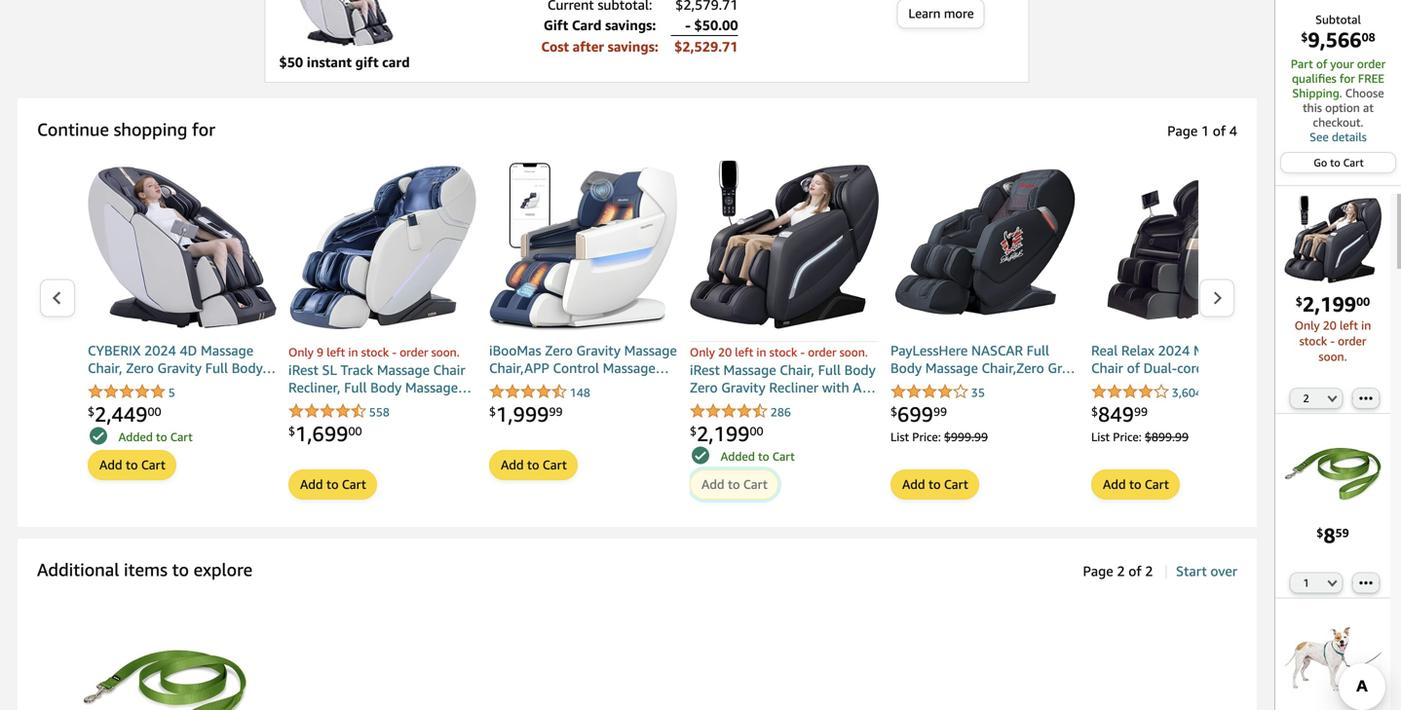 Task type: describe. For each thing, give the bounding box(es) containing it.
$ inside subtotal $ 9,566 08
[[1301, 30, 1308, 44]]

cart down the 286
[[773, 450, 795, 463]]

for inside part of your order qualifies for free shipping.
[[1340, 72, 1355, 85]]

add to cart down alert icon
[[702, 477, 768, 492]]

control
[[553, 360, 599, 376]]

card
[[572, 17, 602, 33]]

left inside only 20 left in stock - order soon.
[[1340, 318, 1359, 332]]

iboomas zero gravity massage chair,app control massage…
[[489, 343, 677, 376]]

add down 1,699
[[300, 477, 323, 492]]

cart down $ 2,449 00
[[141, 457, 166, 473]]

dropdown image for 2,199
[[1328, 395, 1338, 402]]

1 horizontal spatial petsafe nylon dog leash - strong, durable, traditional style leash with easy to use bolt snap - 1 in. x 6 ft., apple green image
[[1284, 426, 1382, 523]]

0 horizontal spatial $ 2,199 00
[[690, 421, 764, 446]]

option
[[1326, 101, 1360, 115]]

in for 1,699
[[348, 345, 358, 359]]

instant
[[307, 54, 352, 70]]

paylesshere nascar full body massage chair,zero gravity electric shiatsu massage chair recliner with heat therapy foot roller image
[[891, 153, 1080, 342]]

learn
[[909, 6, 941, 21]]

4d
[[180, 343, 197, 359]]

of left 4
[[1213, 123, 1226, 139]]

zero inside the iboomas zero gravity massage chair,app control massage…
[[545, 343, 573, 359]]

continue
[[37, 119, 109, 140]]

irest for 2,199
[[690, 362, 720, 378]]

$50 instant gift card
[[279, 54, 410, 70]]

massage inside paylesshere nascar full body massage chair,zero gr…
[[926, 360, 978, 376]]

with
[[822, 380, 850, 396]]

558
[[369, 405, 390, 419]]

item in your cart image
[[296, 0, 393, 53]]

learn more
[[909, 6, 974, 21]]

35 link
[[891, 384, 985, 401]]

go
[[1314, 156, 1328, 169]]

paylesshere nascar full body massage chair,zero gr…
[[891, 343, 1075, 376]]

list price: $999.99
[[891, 430, 988, 444]]

1 vertical spatial 1
[[1303, 577, 1310, 590]]

full inside only 20 left in stock - order soon. irest massage chair, full body zero gravity recliner with a…
[[818, 362, 841, 378]]

gift
[[355, 54, 379, 70]]

massage inside the iboomas zero gravity massage chair,app control massage…
[[624, 343, 677, 359]]

only inside only 20 left in stock - order soon.
[[1295, 318, 1320, 332]]

recliner,
[[288, 380, 341, 396]]

page for page 1 of 4
[[1168, 123, 1198, 139]]

only 20 left in stock - order soon. irest massage chair, full body zero gravity recliner with a…
[[690, 345, 876, 396]]

99 for 1,999
[[549, 405, 563, 418]]

track
[[341, 362, 373, 378]]

order for only 20 left in stock - order soon. irest massage chair, full body zero gravity recliner with a…
[[808, 345, 837, 359]]

chair inside 'only 9 left in stock - order soon. irest sl track massage chair recliner, full body massage…'
[[433, 362, 465, 378]]

$ 849 99
[[1092, 402, 1148, 426]]

$50.00
[[694, 17, 738, 33]]

alert image
[[692, 447, 709, 464]]

explore
[[194, 559, 253, 580]]

- $50.00
[[685, 17, 738, 33]]

additional items to explore
[[37, 559, 253, 580]]

start over
[[1176, 563, 1238, 579]]

paylesshere
[[891, 343, 968, 359]]

$ up only 20 left in stock - order soon.
[[1296, 295, 1303, 308]]

20 for only 20 left in stock - order soon.
[[1323, 318, 1337, 332]]

cart down "$ 1,699 00"
[[342, 477, 366, 492]]

2,449
[[95, 402, 148, 426]]

soon. inside only 20 left in stock - order soon.
[[1319, 350, 1347, 363]]

next image
[[1212, 291, 1223, 306]]

2024 inside real relax 2024 massage chair of dual-core s track, f…
[[1158, 343, 1190, 359]]

at
[[1363, 101, 1374, 115]]

part
[[1291, 57, 1313, 71]]

savings: for cost after savings:
[[608, 38, 659, 55]]

148
[[570, 386, 591, 399]]

cart down $999.99
[[944, 477, 969, 492]]

alert image
[[90, 427, 107, 445]]

page 2 of 2
[[1083, 563, 1153, 579]]

iboomas
[[489, 343, 541, 359]]

9,566
[[1308, 27, 1362, 52]]

f…
[[1258, 360, 1278, 376]]

irest massage chair, full body zero gravity recliner with a… link
[[690, 362, 879, 400]]

in inside only 20 left in stock - order soon.
[[1362, 318, 1372, 332]]

recliner
[[769, 380, 819, 396]]

items
[[124, 559, 168, 580]]

irest sl track massage chair recliner, full body massage… link
[[288, 362, 478, 400]]

s
[[1207, 360, 1215, 376]]

of left the start
[[1129, 563, 1142, 579]]

price: for 849
[[1113, 430, 1142, 444]]

849
[[1098, 402, 1134, 426]]

286 link
[[690, 403, 791, 421]]

more
[[944, 6, 974, 21]]

irest sl track massage chair recliner, full body massage chair with zero gravity, bluetooth speaker, airbags, heating, and fo image
[[288, 153, 478, 342]]

of inside part of your order qualifies for free shipping.
[[1317, 57, 1328, 71]]

go to cart
[[1314, 156, 1364, 169]]

core
[[1177, 360, 1204, 376]]

subtotal $ 9,566 08
[[1301, 13, 1376, 52]]

chair, inside only 20 left in stock - order soon. irest massage chair, full body zero gravity recliner with a…
[[780, 362, 815, 378]]

a…
[[853, 380, 876, 396]]

- for only 20 left in stock - order soon.
[[1331, 334, 1335, 348]]

shopping
[[114, 119, 187, 140]]

list price: $899.99
[[1092, 430, 1189, 444]]

0 horizontal spatial 2
[[1117, 563, 1125, 579]]

00 inside $ 2,449 00
[[148, 405, 161, 418]]

gravity inside cyberix 2024 4d massage chair, zero gravity full body…
[[157, 360, 202, 376]]

only 20 left in stock - order soon.
[[1295, 318, 1372, 363]]

after
[[573, 38, 604, 55]]

$50
[[279, 54, 303, 70]]

real relax 2024 massage chair of dual-core s track, f…
[[1092, 343, 1278, 376]]

5
[[168, 386, 175, 399]]

your
[[1331, 57, 1354, 71]]

$ 2,449 00
[[88, 402, 161, 426]]

99 for 699
[[934, 405, 947, 418]]

$ inside $ 2,449 00
[[88, 405, 95, 418]]

2 horizontal spatial 2
[[1303, 392, 1310, 405]]

list containing 2,449
[[76, 153, 1401, 508]]

order for only 9 left in stock - order soon. irest sl track massage chair recliner, full body massage…
[[400, 345, 428, 359]]

00 inside "$ 1,699 00"
[[348, 424, 362, 438]]

stock inside only 20 left in stock - order soon.
[[1300, 334, 1328, 348]]

1 vertical spatial for
[[192, 119, 215, 140]]

$999.99
[[944, 430, 988, 444]]

checkout.
[[1313, 115, 1364, 129]]

$2,529.71
[[675, 38, 738, 55]]

massage… inside the iboomas zero gravity massage chair,app control massage…
[[603, 360, 669, 376]]

petsafe 3 in 1 no-pull dog harness - walk, train or travel - helps prevent pets from pulling on walks - seatbelt loop doubles as quick access handle - reflective accents - medium, teal image
[[1284, 611, 1382, 708]]

see
[[1310, 130, 1329, 144]]

5 link
[[88, 384, 175, 401]]

track,
[[1218, 360, 1255, 376]]

4
[[1230, 123, 1238, 139]]

relax
[[1122, 343, 1155, 359]]

1,699
[[295, 421, 348, 446]]

previous image
[[52, 291, 62, 306]]

page for page 2 of 2
[[1083, 563, 1114, 579]]

add to cart submit for iboomas zero gravity massage chair,app control massage…
[[490, 451, 577, 479]]

additional
[[37, 559, 119, 580]]

order inside part of your order qualifies for free shipping.
[[1357, 57, 1386, 71]]

$ inside $ 1,999 99
[[489, 405, 496, 418]]

added for alert icon
[[721, 450, 755, 463]]

99 for 849
[[1134, 405, 1148, 418]]

list for 849
[[1092, 430, 1110, 444]]

of inside real relax 2024 massage chair of dual-core s track, f…
[[1127, 360, 1140, 376]]

real relax 2024 massage chair of dual-core s track, f… link
[[1092, 342, 1281, 380]]

3,604
[[1172, 386, 1203, 399]]

148 link
[[489, 384, 591, 401]]

iboomas zero gravity massage chair,app control massage… link
[[489, 342, 678, 380]]

soon. for 1,699
[[431, 345, 460, 359]]



Task type: vqa. For each thing, say whether or not it's contained in the screenshot.
MORE IN BOOKS on the left top of page
no



Task type: locate. For each thing, give the bounding box(es) containing it.
1 vertical spatial 20
[[718, 345, 732, 359]]

only 9 left in stock - order soon. irest sl track massage chair recliner, full body massage…
[[288, 345, 472, 396]]

zero inside only 20 left in stock - order soon. irest massage chair, full body zero gravity recliner with a…
[[690, 380, 718, 396]]

00 down 5 link
[[148, 405, 161, 418]]

1 horizontal spatial body
[[845, 362, 876, 378]]

1 horizontal spatial massage…
[[603, 360, 669, 376]]

chair left chair,app at the left bottom of page
[[433, 362, 465, 378]]

286
[[771, 405, 791, 419]]

2024 up dual-
[[1158, 343, 1190, 359]]

0 horizontal spatial only
[[288, 345, 314, 359]]

1 horizontal spatial stock
[[770, 345, 797, 359]]

99 down 3,604 link
[[1134, 405, 1148, 418]]

irest up the recliner,
[[288, 362, 319, 378]]

body inside paylesshere nascar full body massage chair,zero gr…
[[891, 360, 922, 376]]

99 down 35 link
[[934, 405, 947, 418]]

add to cart for iboomas zero gravity massage chair,app control massage…
[[501, 457, 567, 473]]

$ inside $ 849 99
[[1092, 405, 1098, 418]]

zero up 286 link
[[690, 380, 718, 396]]

body down the 'paylesshere'
[[891, 360, 922, 376]]

price:
[[912, 430, 941, 444], [1113, 430, 1142, 444]]

2 2024 from the left
[[1158, 343, 1190, 359]]

added for alert image
[[119, 430, 153, 444]]

start over link
[[1176, 563, 1238, 579]]

add to cart down "$ 1,699 00"
[[300, 477, 366, 492]]

1 dropdown image from the top
[[1328, 395, 1338, 402]]

add down list price: $999.99
[[902, 477, 925, 492]]

irest massage chair, full body zero gravity recliner with ai voice control, sl track, bluetooth, yoga stretching, foot roller image
[[690, 153, 879, 342]]

left inside 'only 9 left in stock - order soon. irest sl track massage chair recliner, full body massage…'
[[327, 345, 345, 359]]

0 vertical spatial massage…
[[603, 360, 669, 376]]

cart
[[1344, 156, 1364, 169], [170, 430, 193, 444], [773, 450, 795, 463], [141, 457, 166, 473], [543, 457, 567, 473], [342, 477, 366, 492], [743, 477, 768, 492], [944, 477, 969, 492], [1145, 477, 1169, 492]]

add to cart submit down alert image
[[89, 451, 175, 479]]

qualifies
[[1292, 72, 1337, 85]]

gr…
[[1048, 360, 1075, 376]]

iboomas zero gravity massage chair,app control massage chair full body with back and calf heating,electric leg extension,sl t image
[[489, 153, 678, 342]]

added down $ 2,449 00
[[119, 430, 153, 444]]

of up qualifies
[[1317, 57, 1328, 71]]

cyberix 2024 4d massage chair, zero gravity full body… link
[[88, 342, 277, 380]]

full inside paylesshere nascar full body massage chair,zero gr…
[[1027, 343, 1050, 359]]

0 vertical spatial added
[[119, 430, 153, 444]]

1 99 from the left
[[549, 405, 563, 418]]

0 vertical spatial zero
[[545, 343, 573, 359]]

cart down $899.99
[[1145, 477, 1169, 492]]

$ 699 99
[[891, 402, 947, 426]]

1 horizontal spatial left
[[735, 345, 754, 359]]

stock for 2,199
[[770, 345, 797, 359]]

2024
[[144, 343, 176, 359], [1158, 343, 1190, 359]]

2 horizontal spatial soon.
[[1319, 350, 1347, 363]]

$ down 35 link
[[891, 405, 898, 418]]

over
[[1211, 563, 1238, 579]]

left
[[1340, 318, 1359, 332], [327, 345, 345, 359], [735, 345, 754, 359]]

0 horizontal spatial 20
[[718, 345, 732, 359]]

chair down real
[[1092, 360, 1124, 376]]

in down irest massage chair, full body zero gravity recliner with ai voice control, sl track, bluetooth, yoga stretching, foot rollers, airbags, heating (black) image
[[1362, 318, 1372, 332]]

free
[[1358, 72, 1385, 85]]

$ left 59
[[1317, 526, 1324, 540]]

20 for only 20 left in stock - order soon. irest massage chair, full body zero gravity recliner with a…
[[718, 345, 732, 359]]

list for 699
[[891, 430, 909, 444]]

1 horizontal spatial list
[[1092, 430, 1110, 444]]

1 up "petsafe 3 in 1 no-pull dog harness - walk, train or travel - helps prevent pets from pulling on walks - seatbelt loop doubles as quick access handle - reflective accents - medium, teal" image
[[1303, 577, 1310, 590]]

0 vertical spatial 2,199
[[1303, 292, 1357, 316]]

$ up 'part'
[[1301, 30, 1308, 44]]

in inside only 20 left in stock - order soon. irest massage chair, full body zero gravity recliner with a…
[[757, 345, 767, 359]]

added to cart for alert icon
[[721, 450, 795, 463]]

20 up 286 link
[[718, 345, 732, 359]]

cart down $ 1,999 99
[[543, 457, 567, 473]]

left up irest massage chair, full body zero gravity recliner with a… link
[[735, 345, 754, 359]]

$ down "148" link
[[489, 405, 496, 418]]

add to cart for real relax 2024 massage chair of dual-core s track, f…
[[1103, 477, 1169, 492]]

add for cyberix 2024 4d massage chair, zero gravity full body…
[[99, 457, 122, 473]]

0 horizontal spatial body
[[370, 380, 402, 396]]

page left the start
[[1083, 563, 1114, 579]]

full up the gr…
[[1027, 343, 1050, 359]]

00
[[1357, 295, 1370, 308], [148, 405, 161, 418], [348, 424, 362, 438], [750, 424, 764, 438]]

dropdown image down only 20 left in stock - order soon.
[[1328, 395, 1338, 402]]

for down your
[[1340, 72, 1355, 85]]

$ 2,199 00 up only 20 left in stock - order soon.
[[1296, 292, 1370, 316]]

dual-
[[1144, 360, 1177, 376]]

2 vertical spatial gravity
[[721, 380, 766, 396]]

add down alert image
[[99, 457, 122, 473]]

1 horizontal spatial chair,
[[780, 362, 815, 378]]

1,999
[[496, 402, 549, 426]]

irest up 286 link
[[690, 362, 720, 378]]

in for 2,199
[[757, 345, 767, 359]]

2 horizontal spatial 99
[[1134, 405, 1148, 418]]

body up a…
[[845, 362, 876, 378]]

irest inside only 20 left in stock - order soon. irest massage chair, full body zero gravity recliner with a…
[[690, 362, 720, 378]]

$
[[1301, 30, 1308, 44], [1296, 295, 1303, 308], [88, 405, 95, 418], [489, 405, 496, 418], [891, 405, 898, 418], [1092, 405, 1098, 418], [288, 424, 295, 438], [690, 424, 697, 438], [1317, 526, 1324, 540]]

2 horizontal spatial gravity
[[721, 380, 766, 396]]

add to cart submit for paylesshere nascar full body massage chair,zero gr…
[[892, 471, 978, 499]]

add to cart submit for real relax 2024 massage chair of dual-core s track, f…
[[1093, 471, 1179, 499]]

stock
[[1300, 334, 1328, 348], [361, 345, 389, 359], [770, 345, 797, 359]]

in inside 'only 9 left in stock - order soon. irest sl track massage chair recliner, full body massage…'
[[348, 345, 358, 359]]

learn more button
[[898, 0, 984, 28]]

gravity up 286 link
[[721, 380, 766, 396]]

0 horizontal spatial in
[[348, 345, 358, 359]]

2
[[1303, 392, 1310, 405], [1117, 563, 1125, 579], [1145, 563, 1153, 579]]

0 vertical spatial dropdown image
[[1328, 395, 1338, 402]]

$ inside "$ 1,699 00"
[[288, 424, 295, 438]]

full up with at the right bottom of the page
[[818, 362, 841, 378]]

choose this option at checkout. see details
[[1303, 86, 1384, 144]]

body inside only 20 left in stock - order soon. irest massage chair, full body zero gravity recliner with a…
[[845, 362, 876, 378]]

$ up alert icon
[[690, 424, 697, 438]]

2 horizontal spatial left
[[1340, 318, 1359, 332]]

chair,zero
[[982, 360, 1044, 376]]

only inside only 20 left in stock - order soon. irest massage chair, full body zero gravity recliner with a…
[[690, 345, 715, 359]]

2 horizontal spatial in
[[1362, 318, 1372, 332]]

- inside 'only 9 left in stock - order soon. irest sl track massage chair recliner, full body massage…'
[[392, 345, 397, 359]]

1 vertical spatial added
[[721, 450, 755, 463]]

massage… inside 'only 9 left in stock - order soon. irest sl track massage chair recliner, full body massage…'
[[405, 380, 472, 396]]

stock inside 'only 9 left in stock - order soon. irest sl track massage chair recliner, full body massage…'
[[361, 345, 389, 359]]

chair, down cyberix in the left of the page
[[88, 360, 122, 376]]

order inside only 20 left in stock - order soon.
[[1338, 334, 1367, 348]]

0 horizontal spatial page
[[1083, 563, 1114, 579]]

0 vertical spatial petsafe nylon dog leash - strong, durable, traditional style leash with easy to use bolt snap - 1 in. x 6 ft., apple green image
[[1284, 426, 1382, 523]]

59
[[1336, 526, 1350, 540]]

subtotal
[[1316, 13, 1361, 26]]

2 vertical spatial zero
[[690, 380, 718, 396]]

add to cart submit for cyberix 2024 4d massage chair, zero gravity full body…
[[89, 451, 175, 479]]

1 horizontal spatial 20
[[1323, 318, 1337, 332]]

zero up 5 link
[[126, 360, 154, 376]]

$ down the recliner,
[[288, 424, 295, 438]]

only up 286 link
[[690, 345, 715, 359]]

$ 2,199 00 down 286 link
[[690, 421, 764, 446]]

only left 9
[[288, 345, 314, 359]]

0 horizontal spatial added
[[119, 430, 153, 444]]

0 horizontal spatial added to cart
[[119, 430, 193, 444]]

cyberix 2024 4d massage chair, zero gravity full body airbag massage,heating function,thai stretching recliner with longer sl image
[[88, 153, 277, 342]]

order inside 'only 9 left in stock - order soon. irest sl track massage chair recliner, full body massage…'
[[400, 345, 428, 359]]

0 horizontal spatial 1
[[1202, 123, 1210, 139]]

chair,app
[[489, 360, 550, 376]]

irest
[[288, 362, 319, 378], [690, 362, 720, 378]]

1 vertical spatial massage…
[[405, 380, 472, 396]]

shipping.
[[1293, 86, 1343, 100]]

for right shopping
[[192, 119, 215, 140]]

added to cart down $ 2,449 00
[[119, 430, 193, 444]]

$ inside $ 699 99
[[891, 405, 898, 418]]

0 vertical spatial savings:
[[605, 17, 656, 33]]

1 vertical spatial gravity
[[157, 360, 202, 376]]

cart down 286 link
[[743, 477, 768, 492]]

body inside 'only 9 left in stock - order soon. irest sl track massage chair recliner, full body massage…'
[[370, 380, 402, 396]]

1 horizontal spatial price:
[[1113, 430, 1142, 444]]

2 horizontal spatial body
[[891, 360, 922, 376]]

1 vertical spatial savings:
[[608, 38, 659, 55]]

0 horizontal spatial chair
[[433, 362, 465, 378]]

1 horizontal spatial irest
[[690, 362, 720, 378]]

order inside only 20 left in stock - order soon. irest massage chair, full body zero gravity recliner with a…
[[808, 345, 837, 359]]

left inside only 20 left in stock - order soon. irest massage chair, full body zero gravity recliner with a…
[[735, 345, 754, 359]]

soon.
[[431, 345, 460, 359], [840, 345, 868, 359], [1319, 350, 1347, 363]]

1 horizontal spatial chair
[[1092, 360, 1124, 376]]

nascar
[[972, 343, 1023, 359]]

gravity up control
[[576, 343, 621, 359]]

part of your order qualifies for free shipping.
[[1291, 57, 1386, 100]]

1 horizontal spatial 2
[[1145, 563, 1153, 579]]

1 horizontal spatial added to cart
[[721, 450, 795, 463]]

full inside cyberix 2024 4d massage chair, zero gravity full body…
[[205, 360, 228, 376]]

1 vertical spatial petsafe nylon dog leash - strong, durable, traditional style leash with easy to use bolt snap - 1 in. x 6 ft., apple green image
[[73, 594, 262, 710]]

2 irest from the left
[[690, 362, 720, 378]]

add for iboomas zero gravity massage chair,app control massage…
[[501, 457, 524, 473]]

of down relax
[[1127, 360, 1140, 376]]

page 1 of 4
[[1168, 123, 1238, 139]]

soon. inside only 20 left in stock - order soon. irest massage chair, full body zero gravity recliner with a…
[[840, 345, 868, 359]]

558 link
[[288, 403, 390, 421]]

0 horizontal spatial massage…
[[405, 380, 472, 396]]

0 horizontal spatial zero
[[126, 360, 154, 376]]

full inside 'only 9 left in stock - order soon. irest sl track massage chair recliner, full body massage…'
[[344, 380, 367, 396]]

chair, up 'recliner'
[[780, 362, 815, 378]]

add to cart submit down the list price: $899.99
[[1093, 471, 1179, 499]]

stock for 1,699
[[361, 345, 389, 359]]

699
[[898, 402, 934, 426]]

petsafe nylon dog leash - strong, durable, traditional style leash with easy to use bolt snap - 1 in. x 6 ft., apple green image up 59
[[1284, 426, 1382, 523]]

massage inside 'only 9 left in stock - order soon. irest sl track massage chair recliner, full body massage…'
[[377, 362, 430, 378]]

order for only 20 left in stock - order soon.
[[1338, 334, 1367, 348]]

3 99 from the left
[[1134, 405, 1148, 418]]

only down irest massage chair, full body zero gravity recliner with ai voice control, sl track, bluetooth, yoga stretching, foot rollers, airbags, heating (black) image
[[1295, 318, 1320, 332]]

1 horizontal spatial soon.
[[840, 345, 868, 359]]

1 list from the left
[[891, 430, 909, 444]]

list
[[76, 153, 1401, 508]]

add to cart submit down list price: $999.99
[[892, 471, 978, 499]]

petsafe nylon dog leash - strong, durable, traditional style leash with easy to use bolt snap - 1 in. x 6 ft., apple green image down items
[[73, 594, 262, 710]]

1 horizontal spatial zero
[[545, 343, 573, 359]]

left right 9
[[327, 345, 345, 359]]

- for only 20 left in stock - order soon. irest massage chair, full body zero gravity recliner with a…
[[801, 345, 805, 359]]

Add to Cart submit
[[89, 451, 175, 479], [490, 451, 577, 479], [289, 471, 376, 499], [892, 471, 978, 499], [1093, 471, 1179, 499]]

1 horizontal spatial page
[[1168, 123, 1198, 139]]

1 left 4
[[1202, 123, 1210, 139]]

gravity down 4d at the left
[[157, 360, 202, 376]]

0 horizontal spatial petsafe nylon dog leash - strong, durable, traditional style leash with easy to use bolt snap - 1 in. x 6 ft., apple green image
[[73, 594, 262, 710]]

gift card savings:
[[544, 17, 656, 33]]

chair, inside cyberix 2024 4d massage chair, zero gravity full body…
[[88, 360, 122, 376]]

add for real relax 2024 massage chair of dual-core s track, f…
[[1103, 477, 1126, 492]]

added to cart for alert image
[[119, 430, 193, 444]]

0 horizontal spatial 2,199
[[697, 421, 750, 446]]

1 horizontal spatial only
[[690, 345, 715, 359]]

savings: for gift card savings:
[[605, 17, 656, 33]]

9
[[317, 345, 324, 359]]

2,199 up only 20 left in stock - order soon.
[[1303, 292, 1357, 316]]

20 inside only 20 left in stock - order soon. irest massage chair, full body zero gravity recliner with a…
[[718, 345, 732, 359]]

0 horizontal spatial 99
[[549, 405, 563, 418]]

irest massage chair, full body zero gravity recliner with ai voice control, sl track, bluetooth, yoga stretching, foot rollers, airbags, heating (black) image
[[1284, 194, 1382, 292]]

$ 8 59
[[1317, 523, 1350, 548]]

1 vertical spatial dropdown image
[[1328, 579, 1338, 587]]

add to cart submit down "$ 1,699 00"
[[289, 471, 376, 499]]

dropdown image down the $ 8 59
[[1328, 579, 1338, 587]]

0 vertical spatial gravity
[[576, 343, 621, 359]]

- inside only 20 left in stock - order soon. irest massage chair, full body zero gravity recliner with a…
[[801, 345, 805, 359]]

$ up the list price: $899.99
[[1092, 405, 1098, 418]]

1 horizontal spatial 2,199
[[1303, 292, 1357, 316]]

only for 1,699
[[288, 345, 314, 359]]

20 down irest massage chair, full body zero gravity recliner with ai voice control, sl track, bluetooth, yoga stretching, foot rollers, airbags, heating (black) image
[[1323, 318, 1337, 332]]

soon. up a…
[[840, 345, 868, 359]]

1 horizontal spatial added
[[721, 450, 755, 463]]

in up irest massage chair, full body zero gravity recliner with a… link
[[757, 345, 767, 359]]

- for only 9 left in stock - order soon. irest sl track massage chair recliner, full body massage…
[[392, 345, 397, 359]]

price: for 699
[[912, 430, 941, 444]]

in
[[1362, 318, 1372, 332], [348, 345, 358, 359], [757, 345, 767, 359]]

list down 699
[[891, 430, 909, 444]]

0 horizontal spatial gravity
[[157, 360, 202, 376]]

0 horizontal spatial stock
[[361, 345, 389, 359]]

page
[[1168, 123, 1198, 139], [1083, 563, 1114, 579]]

0 horizontal spatial chair,
[[88, 360, 122, 376]]

0 horizontal spatial for
[[192, 119, 215, 140]]

add down the list price: $899.99
[[1103, 477, 1126, 492]]

0 vertical spatial 20
[[1323, 318, 1337, 332]]

2 horizontal spatial stock
[[1300, 334, 1328, 348]]

35
[[971, 386, 985, 399]]

99 inside $ 699 99
[[934, 405, 947, 418]]

left for 2,199
[[735, 345, 754, 359]]

1 vertical spatial page
[[1083, 563, 1114, 579]]

sl
[[322, 362, 337, 378]]

1 horizontal spatial gravity
[[576, 343, 621, 359]]

cost after savings:
[[541, 38, 659, 55]]

0 vertical spatial 1
[[1202, 123, 1210, 139]]

add to cart down the list price: $899.99
[[1103, 477, 1169, 492]]

1 2024 from the left
[[144, 343, 176, 359]]

body up 558
[[370, 380, 402, 396]]

added right alert icon
[[721, 450, 755, 463]]

gravity inside the iboomas zero gravity massage chair,app control massage…
[[576, 343, 621, 359]]

list
[[891, 430, 909, 444], [1092, 430, 1110, 444]]

start
[[1176, 563, 1207, 579]]

8
[[1324, 523, 1336, 548]]

chair inside real relax 2024 massage chair of dual-core s track, f…
[[1092, 360, 1124, 376]]

1 vertical spatial added to cart
[[721, 450, 795, 463]]

paylesshere nascar full body massage chair,zero gr… link
[[891, 342, 1080, 380]]

order
[[1357, 57, 1386, 71], [1338, 334, 1367, 348], [400, 345, 428, 359], [808, 345, 837, 359]]

cart down details
[[1344, 156, 1364, 169]]

add to cart for cyberix 2024 4d massage chair, zero gravity full body…
[[99, 457, 166, 473]]

irest for 1,699
[[288, 362, 319, 378]]

2 price: from the left
[[1113, 430, 1142, 444]]

soon. right f… at right bottom
[[1319, 350, 1347, 363]]

petsafe nylon dog leash - strong, durable, traditional style leash with easy to use bolt snap - 1 in. x 6 ft., apple green image
[[1284, 426, 1382, 523], [73, 594, 262, 710]]

body
[[891, 360, 922, 376], [845, 362, 876, 378], [370, 380, 402, 396]]

1 horizontal spatial for
[[1340, 72, 1355, 85]]

add down alert icon
[[702, 477, 725, 492]]

add down 1,999 at the left bottom of page
[[501, 457, 524, 473]]

1 price: from the left
[[912, 430, 941, 444]]

0 horizontal spatial list
[[891, 430, 909, 444]]

massage inside only 20 left in stock - order soon. irest massage chair, full body zero gravity recliner with a…
[[724, 362, 776, 378]]

1 horizontal spatial 1
[[1303, 577, 1310, 590]]

- inside only 20 left in stock - order soon.
[[1331, 334, 1335, 348]]

99 inside $ 1,999 99
[[549, 405, 563, 418]]

00 down '558' link
[[348, 424, 362, 438]]

massage inside cyberix 2024 4d massage chair, zero gravity full body…
[[201, 343, 254, 359]]

2,199 down 286 link
[[697, 421, 750, 446]]

full down track
[[344, 380, 367, 396]]

08
[[1362, 30, 1376, 44]]

add to cart down alert image
[[99, 457, 166, 473]]

0 vertical spatial page
[[1168, 123, 1198, 139]]

to
[[1330, 156, 1341, 169], [156, 430, 167, 444], [758, 450, 769, 463], [126, 457, 138, 473], [527, 457, 539, 473], [326, 477, 339, 492], [728, 477, 740, 492], [929, 477, 941, 492], [1130, 477, 1142, 492], [172, 559, 189, 580]]

list down "849"
[[1092, 430, 1110, 444]]

0 horizontal spatial soon.
[[431, 345, 460, 359]]

1 horizontal spatial in
[[757, 345, 767, 359]]

card
[[382, 54, 410, 70]]

1 horizontal spatial 99
[[934, 405, 947, 418]]

2 99 from the left
[[934, 405, 947, 418]]

dropdown image for 8
[[1328, 579, 1338, 587]]

add for paylesshere nascar full body massage chair,zero gr…
[[902, 477, 925, 492]]

real
[[1092, 343, 1118, 359]]

add to cart for paylesshere nascar full body massage chair,zero gr…
[[902, 477, 969, 492]]

in up track
[[348, 345, 358, 359]]

2 dropdown image from the top
[[1328, 579, 1338, 587]]

soon. for 2,199
[[840, 345, 868, 359]]

add to cart down $ 1,999 99
[[501, 457, 567, 473]]

add to cart submit down $ 1,999 99
[[490, 451, 577, 479]]

real relax 2024 massage chair of dual-core s track, full body massage recliner of zero gravity with app control, black and gr image
[[1092, 153, 1281, 342]]

dropdown image
[[1328, 395, 1338, 402], [1328, 579, 1338, 587]]

00 down 286 link
[[750, 424, 764, 438]]

price: down $ 849 99
[[1113, 430, 1142, 444]]

99 down "148" link
[[549, 405, 563, 418]]

cyberix 2024 4d massage chair, zero gravity full body…
[[88, 343, 276, 376]]

$ up alert image
[[88, 405, 95, 418]]

savings: up cost after savings:
[[605, 17, 656, 33]]

0 vertical spatial added to cart
[[119, 430, 193, 444]]

massage inside real relax 2024 massage chair of dual-core s track, f…
[[1194, 343, 1247, 359]]

gravity inside only 20 left in stock - order soon. irest massage chair, full body zero gravity recliner with a…
[[721, 380, 766, 396]]

1 horizontal spatial $ 2,199 00
[[1296, 292, 1370, 316]]

soon. inside 'only 9 left in stock - order soon. irest sl track massage chair recliner, full body massage…'
[[431, 345, 460, 359]]

20
[[1323, 318, 1337, 332], [718, 345, 732, 359]]

see details link
[[1285, 130, 1392, 144]]

99 inside $ 849 99
[[1134, 405, 1148, 418]]

1 irest from the left
[[288, 362, 319, 378]]

0 vertical spatial $ 2,199 00
[[1296, 292, 1370, 316]]

3,604 link
[[1092, 384, 1203, 401]]

only for 2,199
[[690, 345, 715, 359]]

1 vertical spatial 2,199
[[697, 421, 750, 446]]

left down irest massage chair, full body zero gravity recliner with ai voice control, sl track, bluetooth, yoga stretching, foot rollers, airbags, heating (black) image
[[1340, 318, 1359, 332]]

-
[[685, 17, 691, 33], [1331, 334, 1335, 348], [392, 345, 397, 359], [801, 345, 805, 359]]

zero up control
[[545, 343, 573, 359]]

details
[[1332, 130, 1367, 144]]

$ 1,699 00
[[288, 421, 362, 446]]

2 horizontal spatial only
[[1295, 318, 1320, 332]]

1 horizontal spatial 2024
[[1158, 343, 1190, 359]]

$ inside the $ 8 59
[[1317, 526, 1324, 540]]

stock inside only 20 left in stock - order soon. irest massage chair, full body zero gravity recliner with a…
[[770, 345, 797, 359]]

2024 inside cyberix 2024 4d massage chair, zero gravity full body…
[[144, 343, 176, 359]]

0 horizontal spatial 2024
[[144, 343, 176, 359]]

continue shopping for
[[37, 119, 215, 140]]

2 list from the left
[[1092, 430, 1110, 444]]

chair
[[1092, 360, 1124, 376], [433, 362, 465, 378]]

1 vertical spatial zero
[[126, 360, 154, 376]]

20 inside only 20 left in stock - order soon.
[[1323, 318, 1337, 332]]

gift
[[544, 17, 568, 33]]

$ 2,199 00
[[1296, 292, 1370, 316], [690, 421, 764, 446]]

only inside 'only 9 left in stock - order soon. irest sl track massage chair recliner, full body massage…'
[[288, 345, 314, 359]]

0 horizontal spatial price:
[[912, 430, 941, 444]]

0 vertical spatial for
[[1340, 72, 1355, 85]]

irest inside 'only 9 left in stock - order soon. irest sl track massage chair recliner, full body massage…'
[[288, 362, 319, 378]]

$ 1,999 99
[[489, 402, 563, 426]]

soon. up the irest sl track massage chair recliner, full body massage… link
[[431, 345, 460, 359]]

1 vertical spatial $ 2,199 00
[[690, 421, 764, 446]]

0 horizontal spatial irest
[[288, 362, 319, 378]]

add to cart down list price: $999.99
[[902, 477, 969, 492]]

2 horizontal spatial zero
[[690, 380, 718, 396]]

price: down $ 699 99
[[912, 430, 941, 444]]

0 horizontal spatial left
[[327, 345, 345, 359]]

zero inside cyberix 2024 4d massage chair, zero gravity full body…
[[126, 360, 154, 376]]

left for 1,699
[[327, 345, 345, 359]]

00 up only 20 left in stock - order soon.
[[1357, 295, 1370, 308]]

cart down 5
[[170, 430, 193, 444]]

savings: down "gift card savings:"
[[608, 38, 659, 55]]



